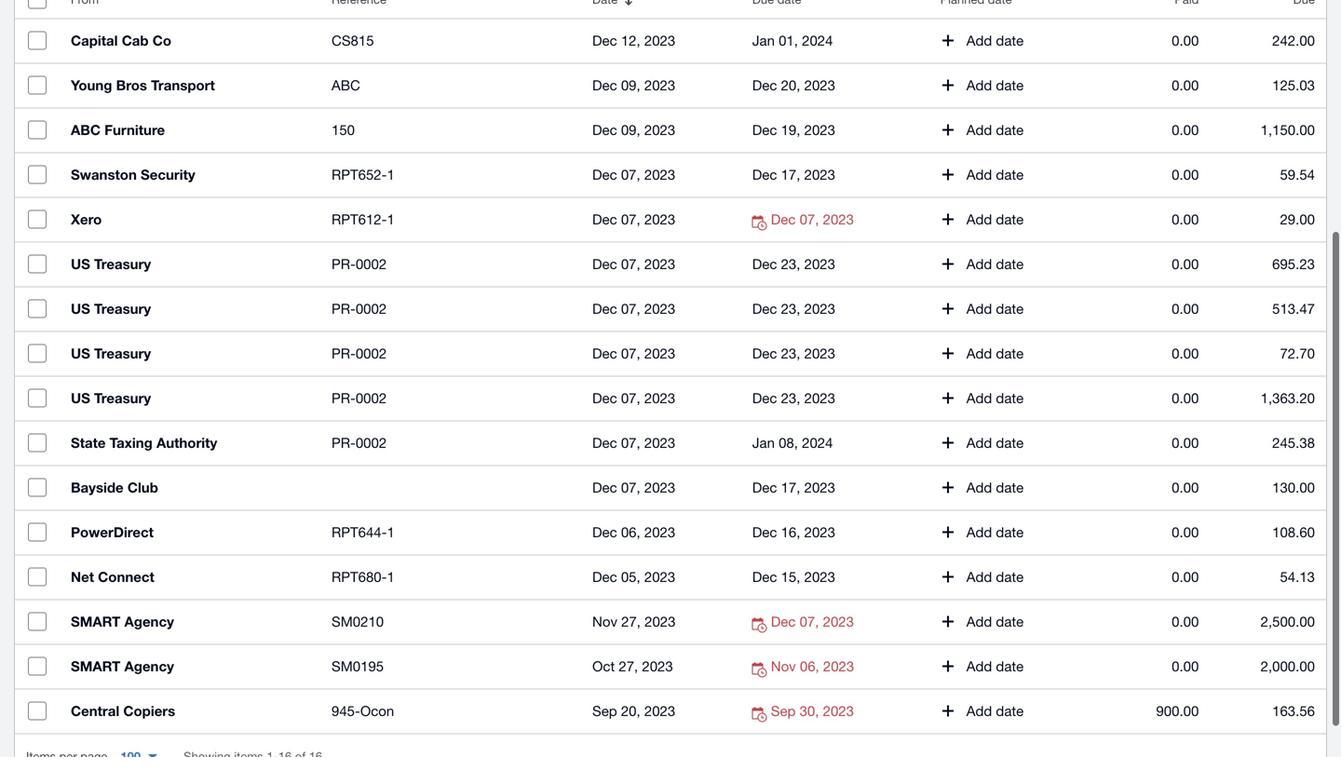 Task type: locate. For each thing, give the bounding box(es) containing it.
add date for 1,363.20
[[967, 390, 1024, 406]]

2 add date from the top
[[967, 77, 1024, 93]]

us for 513.47
[[71, 300, 90, 317]]

17, down the 19,
[[781, 166, 801, 183]]

7 add from the top
[[967, 300, 992, 317]]

1 vertical spatial 17,
[[781, 479, 801, 496]]

2 smart from the top
[[71, 658, 120, 675]]

1 vertical spatial nov
[[771, 658, 796, 674]]

treasury for 513.47
[[94, 300, 151, 317]]

16 add date button from the top
[[926, 693, 1039, 730]]

dec 07, 2023 for 695.23
[[593, 256, 676, 272]]

treasury for 1,363.20
[[94, 390, 151, 407]]

smart agency link up copiers
[[60, 644, 320, 689]]

1 us treasury link from the top
[[60, 242, 320, 286]]

dec 07, 2023
[[593, 166, 676, 183], [593, 211, 676, 227], [771, 211, 854, 227], [593, 256, 676, 272], [593, 300, 676, 317], [593, 345, 676, 361], [593, 390, 676, 406], [593, 435, 676, 451], [593, 479, 676, 496], [771, 613, 854, 630]]

us treasury for 695.23
[[71, 256, 151, 272]]

smart down net
[[71, 613, 120, 630]]

pr-0002 link for 72.70
[[332, 342, 570, 365]]

2 0.00 from the top
[[1172, 77, 1199, 93]]

10 add date from the top
[[967, 435, 1024, 451]]

add date for 125.03
[[967, 77, 1024, 93]]

overdue icon image for nov 27, 2023
[[752, 618, 771, 633]]

sep for sep 30, 2023
[[771, 703, 796, 719]]

13 add from the top
[[967, 569, 992, 585]]

abc for abc furniture
[[71, 122, 101, 138]]

1 horizontal spatial sep
[[771, 703, 796, 719]]

108.60
[[1273, 524, 1315, 540]]

net connect
[[71, 569, 154, 586]]

central copiers link
[[60, 689, 320, 734]]

1 sep from the left
[[593, 703, 617, 719]]

nov up "sep 30, 2023"
[[771, 658, 796, 674]]

us treasury link up state taxing authority link
[[60, 331, 320, 376]]

1 23, from the top
[[781, 256, 801, 272]]

1 vertical spatial 06,
[[800, 658, 820, 674]]

17, up 16,
[[781, 479, 801, 496]]

dec 15, 2023
[[752, 569, 836, 585]]

1 vertical spatial 20,
[[621, 703, 641, 719]]

add
[[967, 32, 992, 48], [967, 77, 992, 93], [967, 122, 992, 138], [967, 166, 992, 183], [967, 211, 992, 227], [967, 256, 992, 272], [967, 300, 992, 317], [967, 345, 992, 361], [967, 390, 992, 406], [967, 435, 992, 451], [967, 479, 992, 496], [967, 524, 992, 540], [967, 569, 992, 585], [967, 613, 992, 630], [967, 658, 992, 674], [967, 703, 992, 719]]

connect
[[98, 569, 154, 586]]

20, down oct 27, 2023
[[621, 703, 641, 719]]

0 horizontal spatial 20,
[[621, 703, 641, 719]]

dec 17, 2023
[[752, 166, 836, 183], [752, 479, 836, 496]]

young bros transport link
[[60, 63, 320, 108]]

overdue icon image for sep 20, 2023
[[752, 708, 771, 722]]

us treasury link for 695.23
[[60, 242, 320, 286]]

0.00 for 2,500.00
[[1172, 613, 1199, 630]]

3 add from the top
[[967, 122, 992, 138]]

1 horizontal spatial 06,
[[800, 658, 820, 674]]

1 vertical spatial dec 09, 2023
[[593, 122, 676, 138]]

dec 16, 2023
[[752, 524, 836, 540]]

27,
[[621, 613, 641, 630], [619, 658, 638, 674]]

us for 72.70
[[71, 345, 90, 362]]

1 vertical spatial dec 17, 2023
[[752, 479, 836, 496]]

1 add date button from the top
[[926, 22, 1039, 59]]

add for 125.03
[[967, 77, 992, 93]]

nov for nov 06, 2023
[[771, 658, 796, 674]]

1 down rpt652-1
[[387, 211, 395, 227]]

2023
[[645, 32, 676, 48], [645, 77, 676, 93], [805, 77, 836, 93], [645, 122, 676, 138], [805, 122, 836, 138], [645, 166, 676, 183], [805, 166, 836, 183], [645, 211, 676, 227], [823, 211, 854, 227], [645, 256, 676, 272], [805, 256, 836, 272], [645, 300, 676, 317], [805, 300, 836, 317], [645, 345, 676, 361], [805, 345, 836, 361], [645, 390, 676, 406], [805, 390, 836, 406], [645, 435, 676, 451], [645, 479, 676, 496], [805, 479, 836, 496], [645, 524, 676, 540], [805, 524, 836, 540], [645, 569, 676, 585], [805, 569, 836, 585], [645, 613, 676, 630], [823, 613, 854, 630], [642, 658, 673, 674], [823, 658, 855, 674], [645, 703, 676, 719], [823, 703, 854, 719]]

2024 right 08,
[[802, 435, 833, 451]]

pr-0002 link
[[332, 253, 570, 275], [332, 298, 570, 320], [332, 342, 570, 365], [332, 387, 570, 409], [332, 432, 570, 454]]

date
[[996, 32, 1024, 48], [996, 77, 1024, 93], [996, 122, 1024, 138], [996, 166, 1024, 183], [996, 211, 1024, 227], [996, 256, 1024, 272], [996, 300, 1024, 317], [996, 345, 1024, 361], [996, 390, 1024, 406], [996, 435, 1024, 451], [996, 479, 1024, 496], [996, 524, 1024, 540], [996, 569, 1024, 585], [996, 613, 1024, 630], [996, 658, 1024, 674], [996, 703, 1024, 719]]

dec
[[593, 32, 617, 48], [593, 77, 617, 93], [752, 77, 777, 93], [593, 122, 617, 138], [752, 122, 777, 138], [593, 166, 617, 183], [752, 166, 777, 183], [593, 211, 617, 227], [771, 211, 796, 227], [593, 256, 617, 272], [752, 256, 777, 272], [593, 300, 617, 317], [752, 300, 777, 317], [593, 345, 617, 361], [752, 345, 777, 361], [593, 390, 617, 406], [752, 390, 777, 406], [593, 435, 617, 451], [593, 479, 617, 496], [752, 479, 777, 496], [593, 524, 617, 540], [752, 524, 777, 540], [593, 569, 617, 585], [752, 569, 777, 585], [771, 613, 796, 630]]

0 vertical spatial agency
[[124, 613, 174, 630]]

11 0.00 from the top
[[1172, 479, 1199, 496]]

2 overdue icon image from the top
[[752, 618, 771, 633]]

27, down 05,
[[621, 613, 641, 630]]

14 add from the top
[[967, 613, 992, 630]]

us treasury link up authority
[[60, 376, 320, 421]]

dec 07, 2023 for 29.00
[[593, 211, 676, 227]]

0 vertical spatial nov
[[593, 613, 618, 630]]

1 09, from the top
[[621, 77, 641, 93]]

14 add date button from the top
[[926, 603, 1039, 640]]

11 date from the top
[[996, 479, 1024, 496]]

06,
[[621, 524, 641, 540], [800, 658, 820, 674]]

rpt644-
[[332, 524, 387, 540]]

0 vertical spatial 06,
[[621, 524, 641, 540]]

add date button for 1,150.00
[[926, 111, 1039, 149]]

07, for 59.54
[[621, 166, 641, 183]]

list of all the bills element
[[15, 0, 1327, 734]]

0 vertical spatial smart agency
[[71, 613, 174, 630]]

13 date from the top
[[996, 569, 1024, 585]]

15 add date from the top
[[967, 658, 1024, 674]]

9 date from the top
[[996, 390, 1024, 406]]

0002 for 245.38
[[356, 435, 387, 451]]

15 date from the top
[[996, 658, 1024, 674]]

overdue icon image
[[752, 216, 771, 231], [752, 618, 771, 633], [752, 663, 771, 678], [752, 708, 771, 722]]

0.00
[[1172, 32, 1199, 48], [1172, 77, 1199, 93], [1172, 122, 1199, 138], [1172, 166, 1199, 183], [1172, 211, 1199, 227], [1172, 256, 1199, 272], [1172, 300, 1199, 317], [1172, 345, 1199, 361], [1172, 390, 1199, 406], [1172, 435, 1199, 451], [1172, 479, 1199, 496], [1172, 524, 1199, 540], [1172, 569, 1199, 585], [1172, 613, 1199, 630], [1172, 658, 1199, 674]]

add date button for 695.23
[[926, 245, 1039, 283]]

1 inside rpt644-1 link
[[387, 524, 395, 540]]

3 23, from the top
[[781, 345, 801, 361]]

08,
[[779, 435, 798, 451]]

3 pr- from the top
[[332, 345, 356, 361]]

agency down connect
[[124, 613, 174, 630]]

07,
[[621, 166, 641, 183], [621, 211, 641, 227], [800, 211, 819, 227], [621, 256, 641, 272], [621, 300, 641, 317], [621, 345, 641, 361], [621, 390, 641, 406], [621, 435, 641, 451], [621, 479, 641, 496], [800, 613, 819, 630]]

7 add date from the top
[[967, 300, 1024, 317]]

0.00 for 245.38
[[1172, 435, 1199, 451]]

1 1 from the top
[[387, 166, 395, 183]]

1 dec 23, 2023 from the top
[[752, 256, 836, 272]]

add date for 29.00
[[967, 211, 1024, 227]]

8 date from the top
[[996, 345, 1024, 361]]

0 vertical spatial abc
[[332, 77, 360, 93]]

15,
[[781, 569, 801, 585]]

jan
[[752, 32, 775, 48], [752, 435, 775, 451]]

4 us from the top
[[71, 390, 90, 407]]

1 vertical spatial jan
[[752, 435, 775, 451]]

2 jan from the top
[[752, 435, 775, 451]]

pr-0002 for 513.47
[[332, 300, 387, 317]]

sep left 30,
[[771, 703, 796, 719]]

1 vertical spatial agency
[[124, 658, 174, 675]]

4 pr-0002 link from the top
[[332, 387, 570, 409]]

945-ocon
[[332, 703, 394, 719]]

4 add from the top
[[967, 166, 992, 183]]

1 2024 from the top
[[802, 32, 833, 48]]

4 us treasury from the top
[[71, 390, 151, 407]]

rpt680-1
[[332, 569, 395, 585]]

1 horizontal spatial abc
[[332, 77, 360, 93]]

2 add date button from the top
[[926, 67, 1039, 104]]

1 for net connect
[[387, 569, 395, 585]]

smart agency down connect
[[71, 613, 174, 630]]

1 vertical spatial smart agency
[[71, 658, 174, 675]]

smart agency link for sm0210
[[60, 599, 320, 644]]

4 pr-0002 from the top
[[332, 390, 387, 406]]

dec 07, 2023 for 245.38
[[593, 435, 676, 451]]

swanston security link
[[60, 152, 320, 197]]

0 vertical spatial smart
[[71, 613, 120, 630]]

2 sep from the left
[[771, 703, 796, 719]]

sep
[[593, 703, 617, 719], [771, 703, 796, 719]]

2 2024 from the top
[[802, 435, 833, 451]]

20, up the 19,
[[781, 77, 801, 93]]

sm0210 link
[[332, 611, 570, 633]]

us treasury link for 1,363.20
[[60, 376, 320, 421]]

2 dec 23, 2023 from the top
[[752, 300, 836, 317]]

1 0002 from the top
[[356, 256, 387, 272]]

3 us treasury link from the top
[[60, 331, 320, 376]]

07, for 245.38
[[621, 435, 641, 451]]

27, right oct
[[619, 658, 638, 674]]

5 add date from the top
[[967, 211, 1024, 227]]

rpt612-1
[[332, 211, 395, 227]]

2 us from the top
[[71, 300, 90, 317]]

59.54
[[1280, 166, 1315, 183]]

1 inside rpt652-1 link
[[387, 166, 395, 183]]

1 pr- from the top
[[332, 256, 356, 272]]

rpt680-1 link
[[332, 566, 570, 588]]

0 vertical spatial 17,
[[781, 166, 801, 183]]

20,
[[781, 77, 801, 93], [621, 703, 641, 719]]

smart agency
[[71, 613, 174, 630], [71, 658, 174, 675]]

6 0.00 from the top
[[1172, 256, 1199, 272]]

xero
[[71, 211, 102, 228]]

1
[[387, 166, 395, 183], [387, 211, 395, 227], [387, 524, 395, 540], [387, 569, 395, 585]]

1 0.00 from the top
[[1172, 32, 1199, 48]]

jan left 08,
[[752, 435, 775, 451]]

13 add date button from the top
[[926, 558, 1039, 596]]

1 vertical spatial 2024
[[802, 435, 833, 451]]

2 pr-0002 link from the top
[[332, 298, 570, 320]]

0 vertical spatial jan
[[752, 32, 775, 48]]

dec 06, 2023
[[593, 524, 676, 540]]

bayside
[[71, 479, 124, 496]]

pr-0002 link for 245.38
[[332, 432, 570, 454]]

06, up 05,
[[621, 524, 641, 540]]

9 add from the top
[[967, 390, 992, 406]]

13 add date from the top
[[967, 569, 1024, 585]]

0002 for 695.23
[[356, 256, 387, 272]]

2 treasury from the top
[[94, 300, 151, 317]]

nov
[[593, 613, 618, 630], [771, 658, 796, 674]]

1 up the rpt612-1
[[387, 166, 395, 183]]

agency up copiers
[[124, 658, 174, 675]]

9 add date from the top
[[967, 390, 1024, 406]]

capital
[[71, 32, 118, 49]]

7 0.00 from the top
[[1172, 300, 1199, 317]]

10 date from the top
[[996, 435, 1024, 451]]

8 add from the top
[[967, 345, 992, 361]]

abc down young
[[71, 122, 101, 138]]

add for 245.38
[[967, 435, 992, 451]]

1 vertical spatial 09,
[[621, 122, 641, 138]]

1 inside rpt680-1 link
[[387, 569, 395, 585]]

add date for 513.47
[[967, 300, 1024, 317]]

16 add from the top
[[967, 703, 992, 719]]

2 dec 09, 2023 from the top
[[593, 122, 676, 138]]

1 smart agency from the top
[[71, 613, 174, 630]]

1 vertical spatial abc
[[71, 122, 101, 138]]

0.00 for 513.47
[[1172, 300, 1199, 317]]

add date for 2,500.00
[[967, 613, 1024, 630]]

3 0002 from the top
[[356, 345, 387, 361]]

jan left 01,
[[752, 32, 775, 48]]

1 date from the top
[[996, 32, 1024, 48]]

dec 09, 2023
[[593, 77, 676, 93], [593, 122, 676, 138]]

2 date from the top
[[996, 77, 1024, 93]]

powerdirect link
[[60, 510, 320, 555]]

add date for 163.56
[[967, 703, 1024, 719]]

2 smart agency link from the top
[[60, 644, 320, 689]]

0.00 for 54.13
[[1172, 569, 1199, 585]]

0 horizontal spatial 06,
[[621, 524, 641, 540]]

0 vertical spatial 27,
[[621, 613, 641, 630]]

0.00 for 72.70
[[1172, 345, 1199, 361]]

0 horizontal spatial sep
[[593, 703, 617, 719]]

0 horizontal spatial abc
[[71, 122, 101, 138]]

nov up oct
[[593, 613, 618, 630]]

0 horizontal spatial nov
[[593, 613, 618, 630]]

4 us treasury link from the top
[[60, 376, 320, 421]]

1 horizontal spatial 20,
[[781, 77, 801, 93]]

0002 for 72.70
[[356, 345, 387, 361]]

bayside club
[[71, 479, 158, 496]]

abc
[[332, 77, 360, 93], [71, 122, 101, 138]]

pr- for 245.38
[[332, 435, 356, 451]]

us treasury link for 513.47
[[60, 286, 320, 331]]

club
[[127, 479, 158, 496]]

4 0.00 from the top
[[1172, 166, 1199, 183]]

14 add date from the top
[[967, 613, 1024, 630]]

54.13
[[1280, 569, 1315, 585]]

1 up rpt680-1
[[387, 524, 395, 540]]

sep down oct
[[593, 703, 617, 719]]

dec 07, 2023 for 1,363.20
[[593, 390, 676, 406]]

security
[[141, 166, 195, 183]]

jan for state taxing authority
[[752, 435, 775, 451]]

us treasury link
[[60, 242, 320, 286], [60, 286, 320, 331], [60, 331, 320, 376], [60, 376, 320, 421]]

bayside club link
[[60, 465, 320, 510]]

1 inside rpt612-1 link
[[387, 211, 395, 227]]

6 add date from the top
[[967, 256, 1024, 272]]

2 smart agency from the top
[[71, 658, 174, 675]]

4 1 from the top
[[387, 569, 395, 585]]

smart for sm0210
[[71, 613, 120, 630]]

agency
[[124, 613, 174, 630], [124, 658, 174, 675]]

0002
[[356, 256, 387, 272], [356, 300, 387, 317], [356, 345, 387, 361], [356, 390, 387, 406], [356, 435, 387, 451]]

add for 29.00
[[967, 211, 992, 227]]

29.00
[[1280, 211, 1315, 227]]

dec 09, 2023 for young bros transport
[[593, 77, 676, 93]]

10 add date button from the top
[[926, 424, 1039, 462]]

us treasury
[[71, 256, 151, 272], [71, 300, 151, 317], [71, 345, 151, 362], [71, 390, 151, 407]]

1 dec 17, 2023 from the top
[[752, 166, 836, 183]]

add for 59.54
[[967, 166, 992, 183]]

1 horizontal spatial nov
[[771, 658, 796, 674]]

copiers
[[123, 703, 175, 720]]

2,000.00
[[1261, 658, 1315, 674]]

0.00 for 125.03
[[1172, 77, 1199, 93]]

3 treasury from the top
[[94, 345, 151, 362]]

smart up central
[[71, 658, 120, 675]]

06, for dec
[[621, 524, 641, 540]]

5 add from the top
[[967, 211, 992, 227]]

2 17, from the top
[[781, 479, 801, 496]]

23, for 1,363.20
[[781, 390, 801, 406]]

1 pr-0002 from the top
[[332, 256, 387, 272]]

date for 2,000.00
[[996, 658, 1024, 674]]

09,
[[621, 77, 641, 93], [621, 122, 641, 138]]

4 23, from the top
[[781, 390, 801, 406]]

15 0.00 from the top
[[1172, 658, 1199, 674]]

16 add date from the top
[[967, 703, 1024, 719]]

us treasury link down swanston security link
[[60, 242, 320, 286]]

3 add date button from the top
[[926, 111, 1039, 149]]

smart agency up central copiers
[[71, 658, 174, 675]]

0 vertical spatial 2024
[[802, 32, 833, 48]]

add for 1,363.20
[[967, 390, 992, 406]]

14 date from the top
[[996, 613, 1024, 630]]

07, for 29.00
[[621, 211, 641, 227]]

27, for nov
[[621, 613, 641, 630]]

1,363.20
[[1261, 390, 1315, 406]]

8 0.00 from the top
[[1172, 345, 1199, 361]]

3 pr-0002 from the top
[[332, 345, 387, 361]]

smart for sm0195
[[71, 658, 120, 675]]

06, up 30,
[[800, 658, 820, 674]]

1 down rpt644-1
[[387, 569, 395, 585]]

1 vertical spatial smart
[[71, 658, 120, 675]]

4 add date from the top
[[967, 166, 1024, 183]]

pr-0002 for 72.70
[[332, 345, 387, 361]]

15 add date button from the top
[[926, 648, 1039, 685]]

150 link
[[332, 119, 570, 141]]

12 add date from the top
[[967, 524, 1024, 540]]

27, for oct
[[619, 658, 638, 674]]

add date button for 125.03
[[926, 67, 1039, 104]]

6 add from the top
[[967, 256, 992, 272]]

14 0.00 from the top
[[1172, 613, 1199, 630]]

1 pr-0002 link from the top
[[332, 253, 570, 275]]

0 vertical spatial dec 17, 2023
[[752, 166, 836, 183]]

add for 695.23
[[967, 256, 992, 272]]

us treasury link down xero 'link'
[[60, 286, 320, 331]]

2 add from the top
[[967, 77, 992, 93]]

23,
[[781, 256, 801, 272], [781, 300, 801, 317], [781, 345, 801, 361], [781, 390, 801, 406]]

11 add date from the top
[[967, 479, 1024, 496]]

1 add from the top
[[967, 32, 992, 48]]

0 vertical spatial 20,
[[781, 77, 801, 93]]

07, for 1,363.20
[[621, 390, 641, 406]]

rpt680-
[[332, 569, 387, 585]]

add date for 54.13
[[967, 569, 1024, 585]]

treasury for 695.23
[[94, 256, 151, 272]]

add date for 695.23
[[967, 256, 1024, 272]]

07, for 72.70
[[621, 345, 641, 361]]

1 vertical spatial 27,
[[619, 658, 638, 674]]

0 vertical spatial 09,
[[621, 77, 641, 93]]

dec 05, 2023
[[593, 569, 676, 585]]

smart agency link down connect
[[60, 599, 320, 644]]

5 pr-0002 from the top
[[332, 435, 387, 451]]

young bros transport
[[71, 77, 215, 94]]

add date
[[967, 32, 1024, 48], [967, 77, 1024, 93], [967, 122, 1024, 138], [967, 166, 1024, 183], [967, 211, 1024, 227], [967, 256, 1024, 272], [967, 300, 1024, 317], [967, 345, 1024, 361], [967, 390, 1024, 406], [967, 435, 1024, 451], [967, 479, 1024, 496], [967, 524, 1024, 540], [967, 569, 1024, 585], [967, 613, 1024, 630], [967, 658, 1024, 674], [967, 703, 1024, 719]]

11 add date button from the top
[[926, 469, 1039, 506]]

2024 right 01,
[[802, 32, 833, 48]]

2 0002 from the top
[[356, 300, 387, 317]]

0 vertical spatial dec 09, 2023
[[593, 77, 676, 93]]

3 us treasury from the top
[[71, 345, 151, 362]]

add for 108.60
[[967, 524, 992, 540]]

23, for 695.23
[[781, 256, 801, 272]]

rpt644-1 link
[[332, 521, 570, 544]]

add date button for 2,000.00
[[926, 648, 1039, 685]]

pr- for 695.23
[[332, 256, 356, 272]]

smart
[[71, 613, 120, 630], [71, 658, 120, 675]]

add date button
[[926, 22, 1039, 59], [926, 67, 1039, 104], [926, 111, 1039, 149], [926, 156, 1039, 193], [926, 201, 1039, 238], [926, 245, 1039, 283], [926, 290, 1039, 327], [926, 335, 1039, 372], [926, 380, 1039, 417], [926, 424, 1039, 462], [926, 469, 1039, 506], [926, 514, 1039, 551], [926, 558, 1039, 596], [926, 603, 1039, 640], [926, 648, 1039, 685], [926, 693, 1039, 730]]

dec 17, 2023 up 'dec 16, 2023'
[[752, 479, 836, 496]]

dec 17, 2023 down "dec 19, 2023"
[[752, 166, 836, 183]]

4 treasury from the top
[[94, 390, 151, 407]]

pr-0002 link for 695.23
[[332, 253, 570, 275]]

4 dec 23, 2023 from the top
[[752, 390, 836, 406]]

12 add from the top
[[967, 524, 992, 540]]

abc up 150
[[332, 77, 360, 93]]



Task type: vqa. For each thing, say whether or not it's contained in the screenshot.
9pt
no



Task type: describe. For each thing, give the bounding box(es) containing it.
23, for 72.70
[[781, 345, 801, 361]]

taxing
[[110, 435, 153, 451]]

sep for sep 20, 2023
[[593, 703, 617, 719]]

capital cab co link
[[60, 18, 320, 63]]

date for 108.60
[[996, 524, 1024, 540]]

cs815 link
[[332, 29, 570, 52]]

smart agency for sm0195
[[71, 658, 174, 675]]

16,
[[781, 524, 801, 540]]

add date button for 108.60
[[926, 514, 1039, 551]]

20, for dec
[[781, 77, 801, 93]]

us for 1,363.20
[[71, 390, 90, 407]]

05,
[[621, 569, 641, 585]]

add for 1,150.00
[[967, 122, 992, 138]]

add date for 59.54
[[967, 166, 1024, 183]]

dec 07, 2023 for 72.70
[[593, 345, 676, 361]]

nov 06, 2023
[[771, 658, 855, 674]]

245.38
[[1273, 435, 1315, 451]]

state taxing authority link
[[60, 421, 320, 465]]

oct
[[593, 658, 615, 674]]

date for 59.54
[[996, 166, 1024, 183]]

swanston
[[71, 166, 137, 183]]

09, for abc furniture
[[621, 122, 641, 138]]

0002 for 513.47
[[356, 300, 387, 317]]

dec 07, 2023 for 59.54
[[593, 166, 676, 183]]

cab
[[122, 32, 149, 49]]

date for 163.56
[[996, 703, 1024, 719]]

945-
[[332, 703, 360, 719]]

pr-0002 link for 1,363.20
[[332, 387, 570, 409]]

pr-0002 for 695.23
[[332, 256, 387, 272]]

dec 23, 2023 for 1,363.20
[[752, 390, 836, 406]]

young
[[71, 77, 112, 94]]

us treasury for 72.70
[[71, 345, 151, 362]]

513.47
[[1273, 300, 1315, 317]]

oct 27, 2023
[[593, 658, 673, 674]]

23, for 513.47
[[781, 300, 801, 317]]

add date for 1,150.00
[[967, 122, 1024, 138]]

add date for 2,000.00
[[967, 658, 1024, 674]]

rpt652-
[[332, 166, 387, 183]]

add for 2,500.00
[[967, 613, 992, 630]]

rpt652-1
[[332, 166, 395, 183]]

rpt612-1 link
[[332, 208, 570, 231]]

abc furniture
[[71, 122, 165, 138]]

pr- for 1,363.20
[[332, 390, 356, 406]]

0.00 for 59.54
[[1172, 166, 1199, 183]]

authority
[[156, 435, 217, 451]]

abc for abc
[[332, 77, 360, 93]]

rpt612-
[[332, 211, 387, 227]]

pr-0002 for 1,363.20
[[332, 390, 387, 406]]

130.00
[[1273, 479, 1315, 496]]

jan 08, 2024
[[752, 435, 833, 451]]

242.00
[[1273, 32, 1315, 48]]

sep 20, 2023
[[593, 703, 676, 719]]

sep 30, 2023
[[771, 703, 854, 719]]

add date for 108.60
[[967, 524, 1024, 540]]

150
[[332, 122, 355, 138]]

945-ocon link
[[332, 700, 570, 722]]

treasury for 72.70
[[94, 345, 151, 362]]

72.70
[[1280, 345, 1315, 361]]

sm0210
[[332, 613, 384, 630]]

add for 72.70
[[967, 345, 992, 361]]

900.00
[[1157, 703, 1199, 719]]

date for 1,150.00
[[996, 122, 1024, 138]]

rpt652-1 link
[[332, 163, 570, 186]]

695.23
[[1273, 256, 1315, 272]]

capital cab co
[[71, 32, 171, 49]]

us treasury for 1,363.20
[[71, 390, 151, 407]]

nov for nov 27, 2023
[[593, 613, 618, 630]]

furniture
[[104, 122, 165, 138]]

add date button for 54.13
[[926, 558, 1039, 596]]

1 for powerdirect
[[387, 524, 395, 540]]

09, for young bros transport
[[621, 77, 641, 93]]

smart agency for sm0210
[[71, 613, 174, 630]]

125.03
[[1273, 77, 1315, 93]]

net connect link
[[60, 555, 320, 599]]

2 dec 17, 2023 from the top
[[752, 479, 836, 496]]

central copiers
[[71, 703, 175, 720]]

dec 23, 2023 for 513.47
[[752, 300, 836, 317]]

sm0195
[[332, 658, 384, 674]]

abc link
[[332, 74, 570, 96]]

date for 29.00
[[996, 211, 1024, 227]]

powerdirect
[[71, 524, 154, 541]]

date for 245.38
[[996, 435, 1024, 451]]

pr- for 513.47
[[332, 300, 356, 317]]

overdue icon image for dec 07, 2023
[[752, 216, 771, 231]]

add date button for 513.47
[[926, 290, 1039, 327]]

ocon
[[360, 703, 394, 719]]

dec 23, 2023 for 695.23
[[752, 256, 836, 272]]

1 for swanston security
[[387, 166, 395, 183]]

163.56
[[1273, 703, 1315, 719]]

add date for 242.00
[[967, 32, 1024, 48]]

co
[[153, 32, 171, 49]]

agency for sm0195
[[124, 658, 174, 675]]

transport
[[151, 77, 215, 94]]

0.00 for 1,363.20
[[1172, 390, 1199, 406]]

0.00 for 29.00
[[1172, 211, 1199, 227]]

swanston security
[[71, 166, 195, 183]]

12,
[[621, 32, 641, 48]]

us for 695.23
[[71, 256, 90, 272]]

abc furniture link
[[60, 108, 320, 152]]

sm0195 link
[[332, 655, 570, 678]]

state
[[71, 435, 106, 451]]

dec 12, 2023
[[593, 32, 676, 48]]

add for 2,000.00
[[967, 658, 992, 674]]

20, for sep
[[621, 703, 641, 719]]

30,
[[800, 703, 819, 719]]

jan for capital cab co
[[752, 32, 775, 48]]

dec 19, 2023
[[752, 122, 836, 138]]

0.00 for 108.60
[[1172, 524, 1199, 540]]

add for 54.13
[[967, 569, 992, 585]]

net
[[71, 569, 94, 586]]

pr-0002 link for 513.47
[[332, 298, 570, 320]]

1,150.00
[[1261, 122, 1315, 138]]

jan 01, 2024
[[752, 32, 833, 48]]

dec 23, 2023 for 72.70
[[752, 345, 836, 361]]

rpt644-1
[[332, 524, 395, 540]]

state taxing authority
[[71, 435, 217, 451]]

add date button for 245.38
[[926, 424, 1039, 462]]

add date button for 72.70
[[926, 335, 1039, 372]]

date for 242.00
[[996, 32, 1024, 48]]

xero link
[[60, 197, 320, 242]]

us treasury for 513.47
[[71, 300, 151, 317]]

2,500.00
[[1261, 613, 1315, 630]]

1 17, from the top
[[781, 166, 801, 183]]

19,
[[781, 122, 801, 138]]

add date button for 242.00
[[926, 22, 1039, 59]]

0.00 for 695.23
[[1172, 256, 1199, 272]]

11 add from the top
[[967, 479, 992, 496]]

overdue icon image for oct 27, 2023
[[752, 663, 771, 678]]

0.00 for 1,150.00
[[1172, 122, 1199, 138]]

add date button for 29.00
[[926, 201, 1039, 238]]

nov 27, 2023
[[593, 613, 676, 630]]

date for 513.47
[[996, 300, 1024, 317]]

cs815
[[332, 32, 374, 48]]

bros
[[116, 77, 147, 94]]

dec 07, 2023 for 513.47
[[593, 300, 676, 317]]

06, for nov
[[800, 658, 820, 674]]

dec 20, 2023
[[752, 77, 836, 93]]



